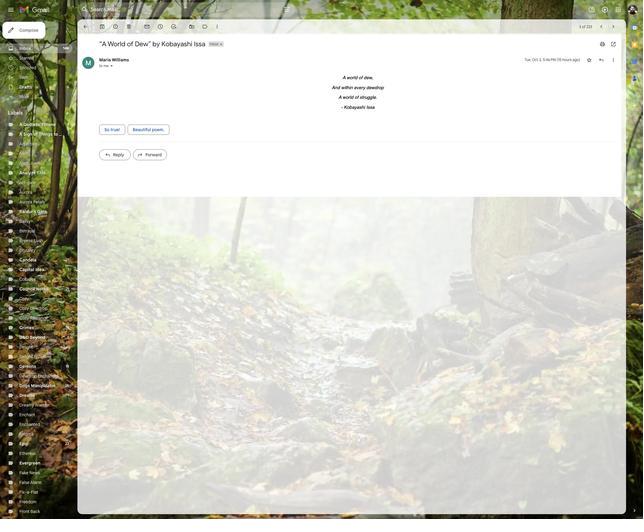 Task type: describe. For each thing, give the bounding box(es) containing it.
of for a world of struggle.
[[355, 95, 359, 100]]

inbox for inbox link
[[19, 46, 31, 51]]

advanced search options image
[[281, 3, 293, 15]]

dew"
[[135, 40, 151, 48]]

ago)
[[573, 58, 580, 62]]

so true!
[[104, 127, 120, 133]]

older image
[[611, 24, 617, 30]]

a for a godless throne
[[19, 122, 22, 127]]

world for a world of struggle.
[[343, 95, 354, 100]]

to me
[[99, 64, 109, 68]]

d&d
[[19, 335, 29, 340]]

report spam image
[[113, 24, 119, 30]]

3 of 223
[[580, 24, 593, 29]]

cozy dewdrop
[[19, 306, 47, 311]]

fake
[[19, 471, 28, 476]]

reply
[[113, 152, 124, 158]]

forward
[[146, 152, 162, 158]]

demons link
[[19, 364, 36, 370]]

more image
[[214, 24, 220, 30]]

dewdrop enchanted
[[19, 374, 58, 379]]

wander
[[35, 403, 50, 408]]

a sign of things to come link
[[19, 132, 71, 137]]

a for a sign of things to come
[[19, 132, 22, 137]]

more button
[[0, 92, 73, 102]]

labels image
[[202, 24, 208, 30]]

0 vertical spatial dewdrop
[[30, 306, 47, 311]]

1 vertical spatial enchanted
[[19, 422, 40, 428]]

aurora petals
[[19, 199, 45, 205]]

baldur's
[[19, 209, 36, 215]]

labels navigation
[[0, 19, 77, 520]]

cozy for cozy dewdrop
[[19, 306, 29, 311]]

not starred image
[[587, 57, 593, 63]]

gmail image
[[19, 4, 52, 16]]

delight sunshine
[[19, 354, 51, 360]]

4
[[67, 122, 69, 127]]

enchant link
[[19, 413, 35, 418]]

evergreen
[[19, 461, 40, 466]]

cozy link
[[19, 296, 29, 302]]

aurora link
[[19, 190, 32, 195]]

ethereal
[[19, 451, 35, 457]]

me
[[104, 64, 109, 68]]

21 for candela
[[66, 258, 69, 262]]

a world of dew,
[[343, 75, 373, 80]]

gate
[[37, 209, 47, 215]]

delight sunshine link
[[19, 354, 51, 360]]

beautiful poem.
[[133, 127, 164, 133]]

capital
[[19, 267, 34, 273]]

radiance
[[30, 316, 48, 321]]

settings image
[[602, 6, 609, 13]]

time
[[59, 383, 69, 389]]

godless
[[23, 122, 40, 127]]

baldur's gate
[[19, 209, 47, 215]]

of for a world of dew,
[[359, 75, 363, 80]]

dewdrop
[[367, 85, 384, 90]]

3 for 3 of 223
[[580, 24, 581, 29]]

ballsy
[[19, 219, 31, 224]]

a for a world of struggle.
[[339, 95, 342, 100]]

0 vertical spatial alert
[[19, 151, 29, 156]]

breeze lush
[[19, 238, 43, 244]]

tue,
[[525, 58, 532, 62]]

every
[[354, 85, 365, 90]]

enchanted link
[[19, 422, 40, 428]]

1 for baldur's gate
[[68, 209, 69, 214]]

breeze
[[19, 238, 33, 244]]

candela link
[[19, 258, 36, 263]]

drafts link
[[19, 84, 32, 90]]

this
[[37, 170, 46, 176]]

tue, oct 3, 5:46 pm (15 hours ago) cell
[[525, 57, 580, 63]]

petals
[[33, 199, 45, 205]]

labels
[[8, 110, 23, 116]]

lush
[[34, 238, 43, 244]]

a godless throne
[[19, 122, 56, 127]]

betrayal
[[19, 229, 35, 234]]

1 vertical spatial dewdrop
[[19, 374, 37, 379]]

a-
[[27, 490, 31, 495]]

reply link
[[99, 150, 131, 160]]

dewdrop enchanted link
[[19, 374, 58, 379]]

2
[[67, 461, 69, 466]]

poem.
[[152, 127, 164, 133]]

dogs
[[19, 383, 30, 389]]

sunshine
[[34, 354, 51, 360]]

collapse link
[[19, 277, 36, 282]]

delete image
[[126, 24, 132, 30]]

show details image
[[110, 64, 113, 68]]

Not starred checkbox
[[587, 57, 593, 63]]

epic link
[[19, 442, 28, 447]]

inbox button
[[208, 41, 219, 47]]

-
[[341, 105, 343, 110]]

snoozed link
[[19, 65, 36, 71]]

1 vertical spatial alert
[[31, 161, 40, 166]]

collapse
[[19, 277, 36, 282]]

a for a world of dew,
[[343, 75, 346, 80]]

idea
[[35, 267, 44, 273]]

beautiful poem. button
[[128, 125, 170, 135]]

3 for 3
[[67, 335, 69, 340]]

a world of struggle.
[[339, 95, 377, 100]]

back to inbox image
[[82, 24, 88, 30]]

of for a sign of things to come
[[33, 132, 38, 137]]

0 vertical spatial enchanted
[[38, 374, 58, 379]]

things
[[39, 132, 53, 137]]

art-gate
[[19, 180, 36, 186]]

add to tasks image
[[171, 24, 177, 30]]

crimes link
[[19, 325, 34, 331]]

5:46 pm
[[543, 58, 556, 62]]

dreams link
[[19, 393, 35, 399]]

council notes link
[[19, 287, 48, 292]]



Task type: locate. For each thing, give the bounding box(es) containing it.
1 vertical spatial 3
[[67, 335, 69, 340]]

0 vertical spatial delight
[[19, 345, 33, 350]]

snooze image
[[157, 24, 163, 30]]

beautiful
[[133, 127, 151, 133]]

kobayashi down add to tasks icon
[[162, 40, 192, 48]]

dew,
[[364, 75, 373, 80]]

3 down 14
[[67, 335, 69, 340]]

of for "a world of dew" by kobayashi issa
[[127, 40, 133, 48]]

epic
[[19, 442, 28, 447]]

1 vertical spatial delight
[[19, 354, 33, 360]]

of left the dew"
[[127, 40, 133, 48]]

art-
[[19, 180, 27, 186]]

1 horizontal spatial to
[[99, 64, 103, 68]]

throne
[[41, 122, 56, 127]]

of up - kobayashi issa
[[355, 95, 359, 100]]

by
[[153, 40, 160, 48]]

aurora down art-gate
[[19, 190, 32, 195]]

delight
[[19, 345, 33, 350], [19, 354, 33, 360]]

world
[[108, 40, 125, 48]]

2 vertical spatial cozy
[[19, 316, 29, 321]]

aurora down aurora link
[[19, 199, 32, 205]]

dreamy wander link
[[19, 403, 50, 408]]

oct
[[533, 58, 539, 62]]

delight down d&d
[[19, 345, 33, 350]]

aurora for aurora link
[[19, 190, 32, 195]]

tab list
[[626, 19, 643, 498]]

a up within
[[343, 75, 346, 80]]

adjective
[[19, 141, 37, 147]]

issa down struggle.
[[366, 105, 375, 110]]

move to image
[[189, 24, 195, 30]]

1 vertical spatial kobayashi
[[344, 105, 365, 110]]

sent link
[[19, 75, 28, 80]]

and within every dewdrop
[[332, 85, 384, 90]]

inbox inside labels navigation
[[19, 46, 31, 51]]

alert up analyze this link
[[31, 161, 40, 166]]

3 left 223
[[580, 24, 581, 29]]

0 vertical spatial aurora
[[19, 190, 32, 195]]

search mail image
[[79, 4, 90, 15]]

of left dew,
[[359, 75, 363, 80]]

"a
[[99, 40, 106, 48]]

cozy dewdrop link
[[19, 306, 47, 311]]

delight down delight link
[[19, 354, 33, 360]]

14
[[66, 326, 69, 330]]

gate
[[27, 180, 36, 186]]

alert link
[[19, 151, 29, 156]]

dreamy
[[19, 403, 34, 408]]

1 for capital idea
[[68, 268, 69, 272]]

1 1 from the top
[[68, 132, 69, 136]]

0 vertical spatial to
[[99, 64, 103, 68]]

enchanted up manipulating
[[38, 374, 58, 379]]

cozy down cozy link
[[19, 306, 29, 311]]

5 1 from the top
[[68, 393, 69, 398]]

1 down 25
[[68, 393, 69, 398]]

18
[[66, 364, 69, 369]]

0 vertical spatial 3
[[580, 24, 581, 29]]

more
[[19, 94, 29, 100]]

0 horizontal spatial to
[[54, 132, 58, 137]]

analyze this
[[19, 170, 46, 176]]

and
[[332, 85, 340, 90]]

starred
[[19, 55, 34, 61]]

of left 223
[[582, 24, 586, 29]]

1 down the 4
[[68, 132, 69, 136]]

a sign of things to come
[[19, 132, 71, 137]]

support image
[[588, 6, 596, 13]]

inbox for inbox button
[[210, 42, 219, 46]]

a godless throne link
[[19, 122, 56, 127]]

mark as unread image
[[144, 24, 150, 30]]

6
[[67, 85, 69, 89]]

analyze this link
[[19, 170, 46, 176]]

archive image
[[99, 24, 105, 30]]

to inside labels navigation
[[54, 132, 58, 137]]

issa left inbox button
[[194, 40, 205, 48]]

3 1 from the top
[[68, 209, 69, 214]]

fix-a-flat link
[[19, 490, 38, 495]]

drafts
[[19, 84, 32, 90]]

1 for analyze this
[[68, 171, 69, 175]]

alert,
[[19, 161, 30, 166]]

council
[[19, 287, 35, 292]]

1 21 from the top
[[66, 258, 69, 262]]

candela
[[19, 258, 36, 263]]

1 horizontal spatial kobayashi
[[344, 105, 365, 110]]

news
[[29, 471, 40, 476]]

front back
[[19, 509, 40, 515]]

breeze lush link
[[19, 238, 43, 244]]

false alarm
[[19, 480, 42, 486]]

2 aurora from the top
[[19, 199, 32, 205]]

1 right gate
[[68, 209, 69, 214]]

brutality link
[[19, 248, 36, 253]]

1 vertical spatial cozy
[[19, 306, 29, 311]]

council notes
[[19, 287, 48, 292]]

cozy for cozy radiance
[[19, 316, 29, 321]]

1 for a sign of things to come
[[68, 132, 69, 136]]

inbox inside button
[[210, 42, 219, 46]]

25
[[65, 384, 69, 388]]

dewdrop
[[30, 306, 47, 311], [19, 374, 37, 379]]

dogs manipulating time link
[[19, 383, 69, 389]]

2 1 from the top
[[68, 171, 69, 175]]

a left sign
[[19, 132, 22, 137]]

223
[[587, 24, 593, 29]]

a left godless on the left
[[19, 122, 22, 127]]

2 21 from the top
[[66, 287, 69, 291]]

1 right "idea"
[[68, 268, 69, 272]]

1 vertical spatial world
[[343, 95, 354, 100]]

aurora for aurora petals
[[19, 199, 32, 205]]

fake news link
[[19, 471, 40, 476]]

1 right this at left
[[68, 171, 69, 175]]

maria williams
[[99, 57, 129, 63]]

adjective link
[[19, 141, 37, 147]]

0 horizontal spatial inbox
[[19, 46, 31, 51]]

struggle.
[[360, 95, 377, 100]]

1 horizontal spatial 3
[[580, 24, 581, 29]]

true!
[[111, 127, 120, 133]]

1 horizontal spatial inbox
[[210, 42, 219, 46]]

fix-
[[19, 490, 27, 495]]

1 vertical spatial 21
[[66, 287, 69, 291]]

0 vertical spatial cozy
[[19, 296, 29, 302]]

of inside labels navigation
[[33, 132, 38, 137]]

1 aurora from the top
[[19, 190, 32, 195]]

world up within
[[347, 75, 358, 80]]

None search field
[[77, 2, 295, 17]]

of right sign
[[33, 132, 38, 137]]

main menu image
[[7, 6, 15, 13]]

0 vertical spatial kobayashi
[[162, 40, 192, 48]]

2 delight from the top
[[19, 354, 33, 360]]

3 cozy from the top
[[19, 316, 29, 321]]

enchanted down enchant
[[19, 422, 40, 428]]

freedom link
[[19, 500, 36, 505]]

delight for delight sunshine
[[19, 354, 33, 360]]

crimes
[[19, 325, 34, 331]]

1 for dreams
[[68, 393, 69, 398]]

0 horizontal spatial kobayashi
[[162, 40, 192, 48]]

compose button
[[2, 22, 46, 39]]

alert, alert
[[19, 161, 40, 166]]

betrayal link
[[19, 229, 35, 234]]

1 vertical spatial to
[[54, 132, 58, 137]]

4 1 from the top
[[68, 268, 69, 272]]

newer image
[[599, 24, 605, 30]]

world for a world of dew,
[[347, 75, 358, 80]]

0 horizontal spatial issa
[[194, 40, 205, 48]]

1 vertical spatial issa
[[366, 105, 375, 110]]

starred link
[[19, 55, 34, 61]]

compose
[[19, 28, 38, 33]]

3 inside labels navigation
[[67, 335, 69, 340]]

d&d beyond
[[19, 335, 45, 340]]

to left me
[[99, 64, 103, 68]]

freedom
[[19, 500, 36, 505]]

fix-a-flat
[[19, 490, 38, 495]]

Search mail text field
[[91, 7, 266, 13]]

inbox down more image
[[210, 42, 219, 46]]

1 horizontal spatial alert
[[31, 161, 40, 166]]

issa
[[194, 40, 205, 48], [366, 105, 375, 110]]

kobayashi down a world of struggle.
[[344, 105, 365, 110]]

aurora petals link
[[19, 199, 45, 205]]

1 vertical spatial aurora
[[19, 199, 32, 205]]

tue, oct 3, 5:46 pm (15 hours ago)
[[525, 58, 580, 62]]

1 horizontal spatial issa
[[366, 105, 375, 110]]

baldur's gate link
[[19, 209, 47, 215]]

delight for delight link
[[19, 345, 33, 350]]

alert up alert,
[[19, 151, 29, 156]]

0 horizontal spatial 3
[[67, 335, 69, 340]]

inbox
[[210, 42, 219, 46], [19, 46, 31, 51]]

2 cozy from the top
[[19, 306, 29, 311]]

dewdrop up radiance
[[30, 306, 47, 311]]

1 delight from the top
[[19, 345, 33, 350]]

labels heading
[[8, 110, 64, 116]]

sign
[[23, 132, 32, 137]]

21 for council notes
[[66, 287, 69, 291]]

1
[[68, 132, 69, 136], [68, 171, 69, 175], [68, 209, 69, 214], [68, 268, 69, 272], [68, 393, 69, 398]]

cozy up crimes link
[[19, 316, 29, 321]]

a up -
[[339, 95, 342, 100]]

to left come
[[54, 132, 58, 137]]

manipulating
[[31, 383, 58, 389]]

dreams
[[19, 393, 35, 399]]

0 vertical spatial 21
[[66, 258, 69, 262]]

world down within
[[343, 95, 354, 100]]

sent
[[19, 75, 28, 80]]

dewdrop down demons link
[[19, 374, 37, 379]]

cozy down council
[[19, 296, 29, 302]]

ballsy link
[[19, 219, 31, 224]]

cozy for cozy link
[[19, 296, 29, 302]]

0 vertical spatial world
[[347, 75, 358, 80]]

0 vertical spatial issa
[[194, 40, 205, 48]]

so
[[104, 127, 110, 133]]

1 cozy from the top
[[19, 296, 29, 302]]

snoozed
[[19, 65, 36, 71]]

inbox up starred link
[[19, 46, 31, 51]]

0 horizontal spatial alert
[[19, 151, 29, 156]]

enigma link
[[19, 432, 34, 437]]



Task type: vqa. For each thing, say whether or not it's contained in the screenshot.
rightmost WEEKEND!
no



